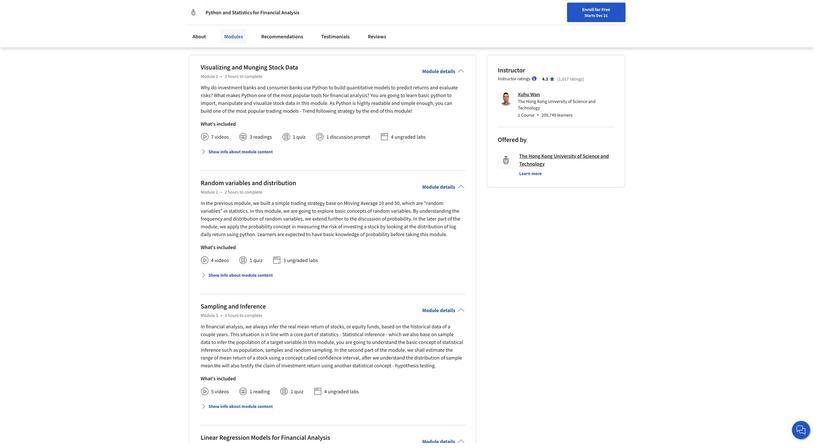 Task type: describe. For each thing, give the bounding box(es) containing it.
financial up important
[[242, 79, 260, 85]]

to down measuring
[[306, 231, 311, 238]]

trading down import, at the left top of page
[[207, 113, 222, 119]]

1 discussion prompt
[[327, 134, 370, 140]]

3 left readings
[[250, 134, 252, 140]]

2 banks from the left
[[290, 84, 303, 91]]

for inside why do investment banks and consumer banks use python to build quantitative models to predict returns and evaluate risks? what makes python one of the most popular tools for financial analysis? you are going to learn basic python to import, manipulate and visualize stock data in this module. as python is highly readable and simple enough, you can build one of the most popular trading models - trend following strategy by the end of this module!
[[323, 92, 329, 98]]

quantitative
[[347, 84, 373, 91]]

what's for random variables and distribution
[[201, 244, 216, 251]]

trading up readings
[[261, 126, 276, 133]]

xuhu wan link
[[518, 91, 540, 97]]

learn
[[520, 171, 531, 176]]

0 horizontal spatial 4
[[211, 257, 214, 264]]

concept inside "in the previous module, we built a simple trading strategy base on moving average 10 and 50, which are "random variables" in statistics. in this module, we are going to explore basic concepts of random variables. by understanding the frequency and distribution of random variables, we extend further to the discussion of probability. in the later part of the module, we apply the probability concept in measuring the risk of investing a stock by looking at the distribution of log daily return using python. learners are expected to have basic knowledge of probability before taking this module."
[[274, 223, 291, 230]]

3 up analysis,
[[225, 313, 227, 319]]

university inside the hong kong university of science and technology
[[554, 153, 577, 159]]

python inside why do investment banks and consumer banks use python to build quantitative models to predict returns and evaluate risks? what makes python one of the most popular tools for financial analysis? you are going to learn basic python to import, manipulate and visualize stock data in this module. as python is highly readable and simple enough, you can build one of the most popular trading models - trend following strategy by the end of this module!
[[431, 92, 446, 98]]

this down '(random'
[[302, 100, 310, 106]]

on inside "in the previous module, we built a simple trading strategy base on moving average 10 and 50, which are "random variables" in statistics. in this module, we are going to explore basic concepts of random variables. by understanding the frequency and distribution of random variables, we extend further to the discussion of probability. in the later part of the module, we apply the probability concept in measuring the risk of investing a stock by looking at the distribution of log daily return using python. learners are expected to have basic knowledge of probability before taking this module."
[[337, 200, 343, 206]]

statistical down after on the left bottom of page
[[353, 362, 373, 369]]

- left the evaluate
[[189, 126, 190, 133]]

1 horizontal spatial infer
[[269, 323, 279, 330]]

strategy inside "in the previous module, we built a simple trading strategy base on moving average 10 and 50, which are "random variables" in statistics. in this module, we are going to explore basic concepts of random variables. by understanding the frequency and distribution of random variables, we extend further to the discussion of probability. in the later part of the module, we apply the probability concept in measuring the risk of investing a stock by looking at the distribution of log daily return using python. learners are expected to have basic knowledge of probability before taking this module."
[[308, 200, 325, 206]]

to up the investing
[[344, 215, 349, 222]]

return up statistics
[[311, 323, 324, 330]]

data.
[[325, 38, 336, 44]]

enroll
[[583, 7, 594, 12]]

readable
[[371, 100, 391, 106]]

apply inside python is now becoming the number 1 programming language for data science. due to python's simplicity and high readability, it is gaining its importance in the financial industry.  the course combines both python coding and statistical concepts and applies into analyzing financial data, such as stock data. by the end of the course, you can achieve the following using python: - import, pre-process, save and visualize financial data into pandas dataframe - manipulate the existing financial data by generating new variables using multiple columns - recall and apply the important statistical concepts (random variable, frequency, distribution, population and sample, confidence interval, linear regression, etc. ) into financial contexts - build a trading model using multiple linear regression model - evaluate the performance of the trading model using different investment indicators jupyter notebook environment is configured in the course platform for practicing python coding without installing any client applications.
[[214, 92, 226, 98]]

0 vertical spatial course
[[189, 12, 204, 18]]

line
[[271, 331, 279, 338]]

2 vertical spatial on
[[431, 331, 437, 338]]

reviews
[[368, 33, 386, 40]]

you for inference
[[336, 339, 345, 346]]

3 readings
[[250, 134, 272, 140]]

• inside 'random variables and distribution module 2 • 2 hours to complete'
[[221, 189, 222, 195]]

1 vertical spatial into
[[304, 65, 313, 71]]

columns
[[364, 79, 382, 85]]

10
[[379, 200, 384, 206]]

and inside the hong kong university of science and technology
[[601, 153, 609, 159]]

and inside 'random variables and distribution module 2 • 2 hours to complete'
[[252, 179, 262, 187]]

the hong kong university of science and technology
[[520, 153, 609, 167]]

module, down frequency
[[201, 223, 219, 230]]

financial up generating
[[275, 65, 293, 71]]

return up testify
[[233, 355, 246, 361]]

by right offered
[[520, 136, 527, 144]]

0 horizontal spatial models
[[283, 108, 299, 114]]

0 vertical spatial understand
[[372, 339, 397, 346]]

knowledge
[[336, 231, 360, 238]]

in right statistics.
[[250, 208, 254, 214]]

python is now becoming the number 1 programming language for data science. due to python's simplicity and high readability, it is gaining its importance in the financial industry.  the course combines both python coding and statistical concepts and applies into analyzing financial data, such as stock data. by the end of the course, you can achieve the following using python: - import, pre-process, save and visualize financial data into pandas dataframe - manipulate the existing financial data by generating new variables using multiple columns - recall and apply the important statistical concepts (random variable, frequency, distribution, population and sample, confidence interval, linear regression, etc. ) into financial contexts - build a trading model using multiple linear regression model - evaluate the performance of the trading model using different investment indicators jupyter notebook environment is configured in the course platform for practicing python coding without installing any client applications.
[[189, 24, 443, 153]]

show for visualizing
[[209, 149, 220, 155]]

the inside the hong kong university of science and technology
[[520, 153, 528, 159]]

notebook
[[205, 140, 226, 146]]

2 vertical spatial python
[[362, 140, 377, 146]]

1 vertical spatial random
[[265, 215, 282, 222]]

find
[[615, 7, 624, 13]]

variables,
[[283, 215, 304, 222]]

going inside why do investment banks and consumer banks use python to build quantitative models to predict returns and evaluate risks? what makes python one of the most popular tools for financial analysis? you are going to learn basic python to import, manipulate and visualize stock data in this module. as python is highly readable and simple enough, you can build one of the most popular trading models - trend following strategy by the end of this module!
[[388, 92, 400, 98]]

module!
[[394, 108, 413, 114]]

learn more button
[[520, 170, 542, 177]]

1 2 from the left
[[216, 189, 218, 195]]

for right platform
[[333, 140, 339, 146]]

about for sampling
[[229, 404, 241, 410]]

built
[[261, 200, 271, 206]]

1 down python.
[[250, 257, 252, 264]]

quiz for visualizing and munging stock data
[[297, 134, 306, 140]]

1 vertical spatial understand
[[380, 355, 405, 361]]

1 vertical spatial multiple
[[251, 113, 268, 119]]

- left the manipulate
[[189, 79, 190, 85]]

1 left practicing
[[327, 134, 329, 140]]

concept down variable.in
[[285, 355, 303, 361]]

for right statistics
[[253, 9, 259, 16]]

using left another on the left bottom of the page
[[322, 362, 333, 369]]

xuhu wan image
[[499, 91, 513, 106]]

python up tools
[[312, 84, 328, 91]]

becoming
[[220, 24, 241, 30]]

of inside the hong kong university of science and technology
[[578, 153, 582, 159]]

- left import,
[[189, 65, 190, 71]]

0 vertical spatial popular
[[293, 92, 310, 98]]

in right importance
[[270, 31, 274, 37]]

0 vertical spatial multiple
[[345, 79, 362, 85]]

import,
[[191, 65, 207, 71]]

real
[[288, 323, 296, 330]]

included for visualizing
[[217, 121, 236, 127]]

3 down sampling
[[216, 313, 218, 319]]

financial up data,
[[284, 31, 301, 37]]

learners
[[258, 231, 276, 238]]

to left predict
[[391, 84, 396, 91]]

module inside the sampling and inference module 3 • 3 hours to complete
[[201, 313, 215, 319]]

0 vertical spatial python
[[381, 31, 396, 37]]

simplicity
[[393, 24, 413, 30]]

details for visualizing and munging stock data
[[440, 68, 456, 74]]

- down stocks,
[[340, 331, 341, 338]]

0 vertical spatial ungraded
[[395, 134, 416, 140]]

in up variables"
[[201, 200, 205, 206]]

0 horizontal spatial build
[[201, 108, 212, 114]]

info for visualizing
[[220, 149, 228, 155]]

1 horizontal spatial linear
[[269, 113, 281, 119]]

basic up "further"
[[335, 208, 346, 214]]

0 vertical spatial 4 ungraded labs
[[391, 134, 426, 140]]

quiz for sampling and inference
[[294, 388, 304, 395]]

in down variables,
[[292, 223, 296, 230]]

population inside python is now becoming the number 1 programming language for data science. due to python's simplicity and high readability, it is gaining its importance in the financial industry.  the course combines both python coding and statistical concepts and applies into analyzing financial data, such as stock data. by the end of the course, you can achieve the following using python: - import, pre-process, save and visualize financial data into pandas dataframe - manipulate the existing financial data by generating new variables using multiple columns - recall and apply the important statistical concepts (random variable, frequency, distribution, population and sample, confidence interval, linear regression, etc. ) into financial contexts - build a trading model using multiple linear regression model - evaluate the performance of the trading model using different investment indicators jupyter notebook environment is configured in the course platform for practicing python coding without installing any client applications.
[[388, 92, 411, 98]]

0 vertical spatial labs
[[417, 134, 426, 140]]

1 vertical spatial mean
[[219, 355, 232, 361]]

to down predict
[[401, 92, 405, 98]]

stock inside "in the previous module, we built a simple trading strategy base on moving average 10 and 50, which are "random variables" in statistics. in this module, we are going to explore basic concepts of random variables. by understanding the frequency and distribution of random variables, we extend further to the discussion of probability. in the later part of the module, we apply the probability concept in measuring the risk of investing a stock by looking at the distribution of log daily return using python. learners are expected to have basic knowledge of probability before taking this module."
[[368, 223, 379, 230]]

this right taking
[[421, 231, 429, 238]]

we right after on the left bottom of page
[[373, 355, 379, 361]]

is right it
[[217, 31, 221, 37]]

show info about module content button for inference
[[198, 401, 276, 413]]

1 vertical spatial 1 quiz
[[250, 257, 263, 264]]

we up measuring
[[305, 215, 311, 222]]

1 vertical spatial probability
[[366, 231, 390, 238]]

distribution down later
[[418, 223, 443, 230]]

- left recall
[[189, 92, 190, 98]]

module up returns
[[422, 68, 439, 74]]

base inside "in the previous module, we built a simple trading strategy base on moving average 10 and 50, which are "random variables" in statistics. in this module, we are going to explore basic concepts of random variables. by understanding the frequency and distribution of random variables, we extend further to the discussion of probability. in the later part of the module, we apply the probability concept in measuring the risk of investing a stock by looking at the distribution of log daily return using python. learners are expected to have basic knowledge of probability before taking this module."
[[326, 200, 336, 206]]

module details for random variables and distribution
[[422, 184, 456, 190]]

1 horizontal spatial concepts
[[279, 92, 298, 98]]

for inside 'enroll for free starts dec 21'
[[595, 7, 601, 12]]

jupyter
[[189, 140, 204, 146]]

offered by
[[498, 136, 527, 144]]

a left core
[[290, 331, 293, 338]]

2 vertical spatial into
[[281, 99, 289, 105]]

frequency
[[201, 215, 223, 222]]

industry.
[[303, 31, 321, 37]]

statistical down high
[[422, 31, 442, 37]]

university inside xuhu wan the hong kong university of science and technology 1 course • 209,749 learners
[[548, 98, 567, 104]]

to up extend
[[312, 208, 317, 214]]

understanding
[[420, 208, 451, 214]]

using up performance
[[238, 113, 250, 119]]

what's included for random
[[201, 244, 236, 251]]

1 horizontal spatial also
[[410, 331, 419, 338]]

0 horizontal spatial popular
[[248, 108, 265, 114]]

pre-
[[208, 65, 217, 71]]

data up new
[[294, 65, 303, 71]]

measuring
[[297, 223, 320, 230]]

details for random variables and distribution
[[440, 184, 456, 190]]

analysis for linear regression models for financial analysis
[[308, 434, 330, 442]]

financial for statistics
[[260, 9, 281, 16]]

chat with us image
[[796, 425, 807, 436]]

investment inside python is now becoming the number 1 programming language for data science. due to python's simplicity and high readability, it is gaining its importance in the financial industry.  the course combines both python coding and statistical concepts and applies into analyzing financial data, such as stock data. by the end of the course, you can achieve the following using python: - import, pre-process, save and visualize financial data into pandas dataframe - manipulate the existing financial data by generating new variables using multiple columns - recall and apply the important statistical concepts (random variable, frequency, distribution, population and sample, confidence interval, linear regression, etc. ) into financial contexts - build a trading model using multiple linear regression model - evaluate the performance of the trading model using different investment indicators jupyter notebook environment is configured in the course platform for practicing python coding without installing any client applications.
[[324, 126, 348, 133]]

sampling
[[201, 302, 227, 310]]

we up hypothesis
[[403, 331, 409, 338]]

sampling.
[[312, 347, 334, 353]]

return down called
[[307, 362, 321, 369]]

is left configured
[[256, 140, 259, 146]]

inference inside in financial analysis, we always infer the real mean return of stocks, or equity funds, based on the  historical data of a couple years. this situation is in line with a core part of statistics - statistical inference - which we also base on sample data to infer the population of a target variable.in this module, you are going to understand the basic concept of statistical inference such as population, samples and random sampling. in the second part of the module, we shall estimate the range of mean return of a stock using a concept called confidence interval, after we understand the distribution of sample mean.we will also testify the claim of investment return using another statistical concept - hypothesis testing.
[[365, 331, 385, 338]]

for inside dropdown button
[[272, 434, 280, 442]]

module up "random
[[422, 184, 439, 190]]

trend
[[303, 108, 315, 114]]

data,
[[284, 38, 295, 44]]

read more
[[189, 37, 213, 43]]

equity
[[352, 323, 366, 330]]

gaining
[[222, 31, 237, 37]]

such inside python is now becoming the number 1 programming language for data science. due to python's simplicity and high readability, it is gaining its importance in the financial industry.  the course combines both python coding and statistical concepts and applies into analyzing financial data, such as stock data. by the end of the course, you can achieve the following using python: - import, pre-process, save and visualize financial data into pandas dataframe - manipulate the existing financial data by generating new variables using multiple columns - recall and apply the important statistical concepts (random variable, frequency, distribution, population and sample, confidence interval, linear regression, etc. ) into financial contexts - build a trading model using multiple linear regression model - evaluate the performance of the trading model using different investment indicators jupyter notebook environment is configured in the course platform for practicing python coding without installing any client applications.
[[296, 38, 306, 44]]

testimonials
[[322, 33, 350, 40]]

reviews link
[[364, 29, 390, 44]]

show for random
[[209, 272, 220, 278]]

about link
[[189, 29, 210, 44]]

the hong kong university of science and technology image
[[189, 8, 198, 17]]

are up variables,
[[291, 208, 298, 214]]

you inside python is now becoming the number 1 programming language for data science. due to python's simplicity and high readability, it is gaining its importance in the financial industry.  the course combines both python coding and statistical concepts and applies into analyzing financial data, such as stock data. by the end of the course, you can achieve the following using python: - import, pre-process, save and visualize financial data into pandas dataframe - manipulate the existing financial data by generating new variables using multiple columns - recall and apply the important statistical concepts (random variable, frequency, distribution, population and sample, confidence interval, linear regression, etc. ) into financial contexts - build a trading model using multiple linear regression model - evaluate the performance of the trading model using different investment indicators jupyter notebook environment is configured in the course platform for practicing python coding without installing any client applications.
[[243, 51, 251, 57]]

platform
[[313, 140, 332, 146]]

in right the "probability."
[[413, 215, 418, 222]]

1 inside xuhu wan the hong kong university of science and technology 1 course • 209,749 learners
[[518, 112, 521, 118]]

0 horizontal spatial probability
[[249, 223, 272, 230]]

average
[[361, 200, 378, 206]]

1 quiz for sampling and inference
[[291, 388, 304, 395]]

regression,
[[245, 99, 268, 105]]

a inside python is now becoming the number 1 programming language for data science. due to python's simplicity and high readability, it is gaining its importance in the financial industry.  the course combines both python coding and statistical concepts and applies into analyzing financial data, such as stock data. by the end of the course, you can achieve the following using python: - import, pre-process, save and visualize financial data into pandas dataframe - manipulate the existing financial data by generating new variables using multiple columns - recall and apply the important statistical concepts (random variable, frequency, distribution, population and sample, confidence interval, linear regression, etc. ) into financial contexts - build a trading model using multiple linear regression model - evaluate the performance of the trading model using different investment indicators jupyter notebook environment is configured in the course platform for practicing python coding without installing any client applications.
[[203, 113, 206, 119]]

financial down '(random'
[[290, 99, 308, 105]]

0 vertical spatial linear
[[231, 99, 243, 105]]

module inside visualizing and munging stock data module 1 • 3 hours to complete
[[201, 73, 215, 79]]

0 vertical spatial build
[[334, 84, 346, 91]]

what's for visualizing and munging stock data
[[201, 121, 216, 127]]

1 vertical spatial sample
[[446, 355, 462, 361]]

discussion inside "in the previous module, we built a simple trading strategy base on moving average 10 and 50, which are "random variables" in statistics. in this module, we are going to explore basic concepts of random variables. by understanding the frequency and distribution of random variables, we extend further to the discussion of probability. in the later part of the module, we apply the probability concept in measuring the risk of investing a stock by looking at the distribution of log daily return using python. learners are expected to have basic knowledge of probability before taking this module."
[[358, 215, 381, 222]]

find your new career link
[[612, 7, 659, 15]]

this down readable
[[385, 108, 393, 114]]

1 down regression
[[293, 134, 296, 140]]

in up couple
[[201, 323, 205, 330]]

target
[[270, 339, 283, 346]]

xuhu
[[518, 91, 530, 97]]

highly
[[357, 100, 370, 106]]

distribution inside in financial analysis, we always infer the real mean return of stocks, or equity funds, based on the  historical data of a couple years. this situation is in line with a core part of statistics - statistical inference - which we also base on sample data to infer the population of a target variable.in this module, you are going to understand the basic concept of statistical inference such as population, samples and random sampling. in the second part of the module, we shall estimate the range of mean return of a stock using a concept called confidence interval, after we understand the distribution of sample mean.we will also testify the claim of investment return using another statistical concept - hypothesis testing.
[[414, 355, 440, 361]]

claim
[[263, 362, 275, 369]]

recall
[[191, 92, 204, 98]]

0 horizontal spatial model
[[224, 113, 237, 119]]

complete inside 'random variables and distribution module 2 • 2 hours to complete'
[[245, 189, 262, 195]]

starts
[[585, 13, 596, 18]]

1 vertical spatial also
[[231, 362, 240, 369]]

0 horizontal spatial coding
[[378, 140, 392, 146]]

import,
[[201, 100, 217, 106]]

1 horizontal spatial ratings
[[570, 76, 583, 82]]

inference
[[201, 347, 221, 353]]

course inside xuhu wan the hong kong university of science and technology 1 course • 209,749 learners
[[521, 112, 535, 118]]

combines
[[348, 31, 369, 37]]

of inside xuhu wan the hong kong university of science and technology 1 course • 209,749 learners
[[568, 98, 572, 104]]

science inside xuhu wan the hong kong university of science and technology 1 course • 209,749 learners
[[573, 98, 588, 104]]

python inside python is now becoming the number 1 programming language for data science. due to python's simplicity and high readability, it is gaining its importance in the financial industry.  the course combines both python coding and statistical concepts and applies into analyzing financial data, such as stock data. by the end of the course, you can achieve the following using python: - import, pre-process, save and visualize financial data into pandas dataframe - manipulate the existing financial data by generating new variables using multiple columns - recall and apply the important statistical concepts (random variable, frequency, distribution, population and sample, confidence interval, linear regression, etc. ) into financial contexts - build a trading model using multiple linear regression model - evaluate the performance of the trading model using different investment indicators jupyter notebook environment is configured in the course platform for practicing python coding without installing any client applications.
[[189, 24, 204, 30]]

simple inside "in the previous module, we built a simple trading strategy base on moving average 10 and 50, which are "random variables" in statistics. in this module, we are going to explore basic concepts of random variables. by understanding the frequency and distribution of random variables, we extend further to the discussion of probability. in the later part of the module, we apply the probability concept in measuring the risk of investing a stock by looking at the distribution of log daily return using python. learners are expected to have basic knowledge of probability before taking this module."
[[275, 200, 290, 206]]

in financial analysis, we always infer the real mean return of stocks, or equity funds, based on the  historical data of a couple years. this situation is in line with a core part of statistics - statistical inference - which we also base on sample data to infer the population of a target variable.in this module, you are going to understand the basic concept of statistical inference such as population, samples and random sampling. in the second part of the module, we shall estimate the range of mean return of a stock using a concept called confidence interval, after we understand the distribution of sample mean.we will also testify the claim of investment return using another statistical concept - hypothesis testing.
[[201, 323, 463, 369]]

high
[[424, 24, 433, 30]]

basic down risk
[[323, 231, 335, 238]]

applies
[[218, 38, 233, 44]]

to down evaluate
[[447, 92, 452, 98]]

are right learners
[[277, 231, 284, 238]]

a right built
[[272, 200, 274, 206]]

to inside visualizing and munging stock data module 1 • 3 hours to complete
[[240, 73, 244, 79]]

in right sampling.
[[335, 347, 339, 353]]

1 horizontal spatial 4
[[324, 388, 327, 395]]

0 horizontal spatial ungraded
[[287, 257, 308, 264]]

module, down statistics
[[317, 339, 335, 346]]

module. inside why do investment banks and consumer banks use python to build quantitative models to predict returns and evaluate risks? what makes python one of the most popular tools for financial analysis? you are going to learn basic python to import, manipulate and visualize stock data in this module. as python is highly readable and simple enough, you can build one of the most popular trading models - trend following strategy by the end of this module!
[[311, 100, 329, 106]]

models
[[251, 434, 271, 442]]

included for random
[[217, 244, 236, 251]]

1 right reading
[[291, 388, 293, 395]]

why do investment banks and consumer banks use python to build quantitative models to predict returns and evaluate risks? what makes python one of the most popular tools for financial analysis? you are going to learn basic python to import, manipulate and visualize stock data in this module. as python is highly readable and simple enough, you can build one of the most popular trading models - trend following strategy by the end of this module!
[[201, 84, 458, 114]]

a right historical
[[448, 323, 451, 330]]

info for sampling
[[220, 404, 228, 410]]

data down munging
[[261, 79, 271, 85]]

1 reading
[[250, 388, 270, 395]]

this down built
[[255, 208, 263, 214]]

reading
[[253, 388, 270, 395]]

0 horizontal spatial part
[[304, 331, 313, 338]]

visualize inside python is now becoming the number 1 programming language for data science. due to python's simplicity and high readability, it is gaining its importance in the financial industry.  the course combines both python coding and statistical concepts and applies into analyzing financial data, such as stock data. by the end of the course, you can achieve the following using python: - import, pre-process, save and visualize financial data into pandas dataframe - manipulate the existing financial data by generating new variables using multiple columns - recall and apply the important statistical concepts (random variable, frequency, distribution, population and sample, confidence interval, linear regression, etc. ) into financial contexts - build a trading model using multiple linear regression model - evaluate the performance of the trading model using different investment indicators jupyter notebook environment is configured in the course platform for practicing python coding without installing any client applications.
[[256, 65, 274, 71]]

probability.
[[387, 215, 412, 222]]

stock inside in financial analysis, we always infer the real mean return of stocks, or equity funds, based on the  historical data of a couple years. this situation is in line with a core part of statistics - statistical inference - which we also base on sample data to infer the population of a target variable.in this module, you are going to understand the basic concept of statistical inference such as population, samples and random sampling. in the second part of the module, we shall estimate the range of mean return of a stock using a concept called confidence interval, after we understand the distribution of sample mean.we will also testify the claim of investment return using another statistical concept - hypothesis testing.
[[256, 355, 268, 361]]

module, down built
[[264, 208, 283, 214]]

basic inside why do investment banks and consumer banks use python to build quantitative models to predict returns and evaluate risks? what makes python one of the most popular tools for financial analysis? you are going to learn basic python to import, manipulate and visualize stock data in this module. as python is highly readable and simple enough, you can build one of the most popular trading models - trend following strategy by the end of this module!
[[419, 92, 430, 98]]

1 horizontal spatial model
[[278, 126, 291, 133]]

0 vertical spatial )
[[583, 76, 585, 82]]

module up historical
[[422, 307, 439, 314]]

sample,
[[422, 92, 438, 98]]

prompt
[[354, 134, 370, 140]]

can inside why do investment banks and consumer banks use python to build quantitative models to predict returns and evaluate risks? what makes python one of the most popular tools for financial analysis? you are going to learn basic python to import, manipulate and visualize stock data in this module. as python is highly readable and simple enough, you can build one of the most popular trading models - trend following strategy by the end of this module!
[[445, 100, 452, 106]]

pandas
[[314, 65, 330, 71]]

analysis?
[[350, 92, 370, 98]]

new
[[634, 7, 643, 13]]

confidence inside in financial analysis, we always infer the real mean return of stocks, or equity funds, based on the  historical data of a couple years. this situation is in line with a core part of statistics - statistical inference - which we also base on sample data to infer the population of a target variable.in this module, you are going to understand the basic concept of statistical inference such as population, samples and random sampling. in the second part of the module, we shall estimate the range of mean return of a stock using a concept called confidence interval, after we understand the distribution of sample mean.we will also testify the claim of investment return using another statistical concept - hypothesis testing.
[[318, 355, 342, 361]]

end inside python is now becoming the number 1 programming language for data science. due to python's simplicity and high readability, it is gaining its importance in the financial industry.  the course combines both python coding and statistical concepts and applies into analyzing financial data, such as stock data. by the end of the course, you can achieve the following using python: - import, pre-process, save and visualize financial data into pandas dataframe - manipulate the existing financial data by generating new variables using multiple columns - recall and apply the important statistical concepts (random variable, frequency, distribution, population and sample, confidence interval, linear regression, etc. ) into financial contexts - build a trading model using multiple linear regression model - evaluate the performance of the trading model using different investment indicators jupyter notebook environment is configured in the course platform for practicing python coding without installing any client applications.
[[203, 51, 211, 57]]

part inside "in the previous module, we built a simple trading strategy base on moving average 10 and 50, which are "random variables" in statistics. in this module, we are going to explore basic concepts of random variables. by understanding the frequency and distribution of random variables, we extend further to the discussion of probability. in the later part of the module, we apply the probability concept in measuring the risk of investing a stock by looking at the distribution of log daily return using python. learners are expected to have basic knowledge of probability before taking this module."
[[438, 215, 447, 222]]

following inside python is now becoming the number 1 programming language for data science. due to python's simplicity and high readability, it is gaining its importance in the financial industry.  the course combines both python coding and statistical concepts and applies into analyzing financial data, such as stock data. by the end of the course, you can achieve the following using python: - import, pre-process, save and visualize financial data into pandas dataframe - manipulate the existing financial data by generating new variables using multiple columns - recall and apply the important statistical concepts (random variable, frequency, distribution, population and sample, confidence interval, linear regression, etc. ) into financial contexts - build a trading model using multiple linear regression model - evaluate the performance of the trading model using different investment indicators jupyter notebook environment is configured in the course platform for practicing python coding without installing any client applications.
[[286, 51, 305, 57]]

1 horizontal spatial labs
[[350, 388, 359, 395]]

will
[[222, 362, 230, 369]]

important
[[235, 92, 256, 98]]

previous
[[214, 200, 233, 206]]

a right the investing
[[364, 223, 367, 230]]

show info about module content for inference
[[209, 404, 273, 410]]

which inside in financial analysis, we always infer the real mean return of stocks, or equity funds, based on the  historical data of a couple years. this situation is in line with a core part of statistics - statistical inference - which we also base on sample data to infer the population of a target variable.in this module, you are going to understand the basic concept of statistical inference such as population, samples and random sampling. in the second part of the module, we shall estimate the range of mean return of a stock using a concept called confidence interval, after we understand the distribution of sample mean.we will also testify the claim of investment return using another statistical concept - hypothesis testing.
[[389, 331, 402, 338]]

by inside python is now becoming the number 1 programming language for data science. due to python's simplicity and high readability, it is gaining its importance in the financial industry.  the course combines both python coding and statistical concepts and applies into analyzing financial data, such as stock data. by the end of the course, you can achieve the following using python: - import, pre-process, save and visualize financial data into pandas dataframe - manipulate the existing financial data by generating new variables using multiple columns - recall and apply the important statistical concepts (random variable, frequency, distribution, population and sample, confidence interval, linear regression, etc. ) into financial contexts - build a trading model using multiple linear regression model - evaluate the performance of the trading model using different investment indicators jupyter notebook environment is configured in the course platform for practicing python coding without installing any client applications.
[[272, 79, 277, 85]]

0 horizontal spatial discussion
[[330, 134, 353, 140]]

installing
[[411, 140, 430, 146]]

variables inside python is now becoming the number 1 programming language for data science. due to python's simplicity and high readability, it is gaining its importance in the financial industry.  the course combines both python coding and statistical concepts and applies into analyzing financial data, such as stock data. by the end of the course, you can achieve the following using python: - import, pre-process, save and visualize financial data into pandas dataframe - manipulate the existing financial data by generating new variables using multiple columns - recall and apply the important statistical concepts (random variable, frequency, distribution, population and sample, confidence interval, linear regression, etc. ) into financial contexts - build a trading model using multiple linear regression model - evaluate the performance of the trading model using different investment indicators jupyter notebook environment is configured in the course platform for practicing python coding without installing any client applications.
[[312, 79, 331, 85]]

interval, inside python is now becoming the number 1 programming language for data science. due to python's simplicity and high readability, it is gaining its importance in the financial industry.  the course combines both python coding and statistical concepts and applies into analyzing financial data, such as stock data. by the end of the course, you can achieve the following using python: - import, pre-process, save and visualize financial data into pandas dataframe - manipulate the existing financial data by generating new variables using multiple columns - recall and apply the important statistical concepts (random variable, frequency, distribution, population and sample, confidence interval, linear regression, etc. ) into financial contexts - build a trading model using multiple linear regression model - evaluate the performance of the trading model using different investment indicators jupyter notebook environment is configured in the course platform for practicing python coding without installing any client applications.
[[213, 99, 230, 105]]

2 horizontal spatial 4
[[391, 134, 394, 140]]

module inside 'random variables and distribution module 2 • 2 hours to complete'
[[201, 189, 215, 195]]

taking
[[406, 231, 420, 238]]

content for munging
[[258, 149, 273, 155]]

to inside python is now becoming the number 1 programming language for data science. due to python's simplicity and high readability, it is gaining its importance in the financial industry.  the course combines both python coding and statistical concepts and applies into analyzing financial data, such as stock data. by the end of the course, you can achieve the following using python: - import, pre-process, save and visualize financial data into pandas dataframe - manipulate the existing financial data by generating new variables using multiple columns - recall and apply the important statistical concepts (random variable, frequency, distribution, population and sample, confidence interval, linear regression, etc. ) into financial contexts - build a trading model using multiple linear regression model - evaluate the performance of the trading model using different investment indicators jupyter notebook environment is configured in the course platform for practicing python coding without installing any client applications.
[[369, 24, 373, 30]]

distribution,
[[361, 92, 387, 98]]

learners
[[557, 112, 573, 118]]

trading inside why do investment banks and consumer banks use python to build quantitative models to predict returns and evaluate risks? what makes python one of the most popular tools for financial analysis? you are going to learn basic python to import, manipulate and visualize stock data in this module. as python is highly readable and simple enough, you can build one of the most popular trading models - trend following strategy by the end of this module!
[[266, 108, 282, 114]]

in down "previous"
[[224, 208, 228, 214]]

always
[[253, 323, 268, 330]]

1 horizontal spatial mean
[[297, 323, 310, 330]]

the inside xuhu wan the hong kong university of science and technology 1 course • 209,749 learners
[[518, 98, 525, 104]]

concept up shall
[[419, 339, 436, 346]]

data right historical
[[432, 323, 442, 330]]

using down 'samples'
[[269, 355, 281, 361]]

module for inference
[[242, 404, 257, 410]]

complete inside visualizing and munging stock data module 1 • 3 hours to complete
[[245, 73, 262, 79]]

is inside why do investment banks and consumer banks use python to build quantitative models to predict returns and evaluate risks? what makes python one of the most popular tools for financial analysis? you are going to learn basic python to import, manipulate and visualize stock data in this module. as python is highly readable and simple enough, you can build one of the most popular trading models - trend following strategy by the end of this module!
[[353, 100, 356, 106]]

0 horizontal spatial 4 ungraded labs
[[324, 388, 359, 395]]

are inside in financial analysis, we always infer the real mean return of stocks, or equity funds, based on the  historical data of a couple years. this situation is in line with a core part of statistics - statistical inference - which we also base on sample data to infer the population of a target variable.in this module, you are going to understand the basic concept of statistical inference such as population, samples and random sampling. in the second part of the module, we shall estimate the range of mean return of a stock using a concept called confidence interval, after we understand the distribution of sample mean.we will also testify the claim of investment return using another statistical concept - hypothesis testing.
[[346, 339, 353, 346]]

0 horizontal spatial into
[[235, 38, 243, 44]]

about for random
[[229, 272, 241, 278]]

stock inside python is now becoming the number 1 programming language for data science. due to python's simplicity and high readability, it is gaining its importance in the financial industry.  the course combines both python coding and statistical concepts and applies into analyzing financial data, such as stock data. by the end of the course, you can achieve the following using python: - import, pre-process, save and visualize financial data into pandas dataframe - manipulate the existing financial data by generating new variables using multiple columns - recall and apply the important statistical concepts (random variable, frequency, distribution, population and sample, confidence interval, linear regression, etc. ) into financial contexts - build a trading model using multiple linear regression model - evaluate the performance of the trading model using different investment indicators jupyter notebook environment is configured in the course platform for practicing python coding without installing any client applications.
[[313, 38, 324, 44]]

risks?
[[201, 92, 213, 98]]

3 down the expected
[[283, 257, 286, 264]]

) inside python is now becoming the number 1 programming language for data science. due to python's simplicity and high readability, it is gaining its importance in the financial industry.  the course combines both python coding and statistical concepts and applies into analyzing financial data, such as stock data. by the end of the course, you can achieve the following using python: - import, pre-process, save and visualize financial data into pandas dataframe - manipulate the existing financial data by generating new variables using multiple columns - recall and apply the important statistical concepts (random variable, frequency, distribution, population and sample, confidence interval, linear regression, etc. ) into financial contexts - build a trading model using multiple linear regression model - evaluate the performance of the trading model using different investment indicators jupyter notebook environment is configured in the course platform for practicing python coding without installing any client applications.
[[278, 99, 279, 105]]

we left built
[[253, 200, 259, 206]]

existing
[[225, 79, 241, 85]]

distribution down statistics.
[[233, 215, 259, 222]]

based
[[382, 323, 395, 330]]

is left 'now'
[[205, 24, 208, 30]]

2 horizontal spatial model
[[306, 113, 320, 119]]

financial up achieve
[[265, 38, 283, 44]]

3 ungraded labs
[[283, 257, 318, 264]]

python down frequency,
[[336, 100, 352, 106]]

what's for sampling and inference
[[201, 375, 216, 382]]

a down 'samples'
[[282, 355, 284, 361]]

we up variables,
[[284, 208, 290, 214]]

python and statistics for financial analysis
[[206, 9, 300, 16]]

1 left reading
[[250, 388, 252, 395]]

1 horizontal spatial coding
[[397, 31, 411, 37]]



Task type: locate. For each thing, give the bounding box(es) containing it.
mean up core
[[297, 323, 310, 330]]

following down as
[[316, 108, 337, 114]]

1 quiz for visualizing and munging stock data
[[293, 134, 306, 140]]

module details for sampling and inference
[[422, 307, 456, 314]]

financial for models
[[281, 434, 306, 442]]

extend
[[312, 215, 327, 222]]

munging
[[244, 63, 268, 71]]

1 horizontal spatial module.
[[430, 231, 448, 238]]

1 vertical spatial course
[[298, 140, 312, 146]]

by left looking
[[381, 223, 386, 230]]

hours inside 'random variables and distribution module 2 • 2 hours to complete'
[[228, 189, 239, 195]]

you
[[371, 92, 379, 98]]

to inside the sampling and inference module 3 • 3 hours to complete
[[240, 313, 244, 319]]

financial inside in financial analysis, we always infer the real mean return of stocks, or equity funds, based on the  historical data of a couple years. this situation is in line with a core part of statistics - statistical inference - which we also base on sample data to infer the population of a target variable.in this module, you are going to understand the basic concept of statistical inference such as population, samples and random sampling. in the second part of the module, we shall estimate the range of mean return of a stock using a concept called confidence interval, after we understand the distribution of sample mean.we will also testify the claim of investment return using another statistical concept - hypothesis testing.
[[206, 323, 225, 330]]

data up testimonials
[[330, 24, 340, 30]]

you
[[243, 51, 251, 57], [436, 100, 444, 106], [336, 339, 345, 346]]

1 module from the top
[[242, 149, 257, 155]]

1 inside python is now becoming the number 1 programming language for data science. due to python's simplicity and high readability, it is gaining its importance in the financial industry.  the course combines both python coding and statistical concepts and applies into analyzing financial data, such as stock data. by the end of the course, you can achieve the following using python: - import, pre-process, save and visualize financial data into pandas dataframe - manipulate the existing financial data by generating new variables using multiple columns - recall and apply the important statistical concepts (random variable, frequency, distribution, population and sample, confidence interval, linear regression, etc. ) into financial contexts - build a trading model using multiple linear regression model - evaluate the performance of the trading model using different investment indicators jupyter notebook environment is configured in the course platform for practicing python coding without installing any client applications.
[[268, 24, 271, 30]]

0 vertical spatial such
[[296, 38, 306, 44]]

1 horizontal spatial on
[[396, 323, 402, 330]]

strategy down frequency,
[[338, 108, 355, 114]]

0 vertical spatial by
[[189, 51, 194, 57]]

1 vertical spatial hong
[[529, 153, 541, 159]]

0 vertical spatial info
[[220, 149, 228, 155]]

3 module from the top
[[242, 404, 257, 410]]

basic inside in financial analysis, we always infer the real mean return of stocks, or equity funds, based on the  historical data of a couple years. this situation is in line with a core part of statistics - statistical inference - which we also base on sample data to infer the population of a target variable.in this module, you are going to understand the basic concept of statistical inference such as population, samples and random sampling. in the second part of the module, we shall estimate the range of mean return of a stock using a concept called confidence interval, after we understand the distribution of sample mean.we will also testify the claim of investment return using another statistical concept - hypothesis testing.
[[407, 339, 418, 346]]

1 horizontal spatial end
[[371, 108, 379, 114]]

your
[[624, 7, 633, 13]]

kong up learn more
[[542, 153, 553, 159]]

2 show info about module content button from the top
[[198, 269, 276, 281]]

0 vertical spatial simple
[[401, 100, 416, 106]]

• inside visualizing and munging stock data module 1 • 3 hours to complete
[[221, 73, 222, 79]]

trading down the etc.
[[266, 108, 282, 114]]

0 horizontal spatial end
[[203, 51, 211, 57]]

trading
[[266, 108, 282, 114], [207, 113, 222, 119], [261, 126, 276, 133], [291, 200, 307, 206]]

into down the its
[[235, 38, 243, 44]]

by
[[272, 79, 277, 85], [356, 108, 361, 114], [520, 136, 527, 144], [381, 223, 386, 230]]

3 inside visualizing and munging stock data module 1 • 3 hours to complete
[[225, 73, 227, 79]]

1 horizontal spatial models
[[374, 84, 390, 91]]

dataframe
[[331, 65, 353, 71]]

apply inside "in the previous module, we built a simple trading strategy base on moving average 10 and 50, which are "random variables" in statistics. in this module, we are going to explore basic concepts of random variables. by understanding the frequency and distribution of random variables, we extend further to the discussion of probability. in the later part of the module, we apply the probability concept in measuring the risk of investing a stock by looking at the distribution of log daily return using python. learners are expected to have basic knowledge of probability before taking this module."
[[227, 223, 239, 230]]

which up variables.
[[402, 200, 415, 206]]

into left pandas at the left top
[[304, 65, 313, 71]]

0 horizontal spatial banks
[[243, 84, 256, 91]]

module for and
[[242, 272, 257, 278]]

2 vertical spatial module details
[[422, 307, 456, 314]]

the inside python is now becoming the number 1 programming language for data science. due to python's simplicity and high readability, it is gaining its importance in the financial industry.  the course combines both python coding and statistical concepts and applies into analyzing financial data, such as stock data. by the end of the course, you can achieve the following using python: - import, pre-process, save and visualize financial data into pandas dataframe - manipulate the existing financial data by generating new variables using multiple columns - recall and apply the important statistical concepts (random variable, frequency, distribution, population and sample, confidence interval, linear regression, etc. ) into financial contexts - build a trading model using multiple linear regression model - evaluate the performance of the trading model using different investment indicators jupyter notebook environment is configured in the course platform for practicing python coding without installing any client applications.
[[324, 31, 331, 37]]

0 horizontal spatial infer
[[217, 339, 227, 346]]

0 vertical spatial also
[[410, 331, 419, 338]]

1 horizontal spatial course
[[521, 112, 535, 118]]

coding left without
[[378, 140, 392, 146]]

1 vertical spatial by
[[413, 208, 419, 214]]

as inside python is now becoming the number 1 programming language for data science. due to python's simplicity and high readability, it is gaining its importance in the financial industry.  the course combines both python coding and statistical concepts and applies into analyzing financial data, such as stock data. by the end of the course, you can achieve the following using python: - import, pre-process, save and visualize financial data into pandas dataframe - manipulate the existing financial data by generating new variables using multiple columns - recall and apply the important statistical concepts (random variable, frequency, distribution, population and sample, confidence interval, linear regression, etc. ) into financial contexts - build a trading model using multiple linear regression model - evaluate the performance of the trading model using different investment indicators jupyter notebook environment is configured in the course platform for practicing python coding without installing any client applications.
[[307, 38, 312, 44]]

basic
[[419, 92, 430, 98], [335, 208, 346, 214], [323, 231, 335, 238], [407, 339, 418, 346]]

core
[[294, 331, 303, 338]]

- left hypothesis
[[393, 362, 394, 369]]

1 horizontal spatial python
[[381, 31, 396, 37]]

following inside why do investment banks and consumer banks use python to build quantitative models to predict returns and evaluate risks? what makes python one of the most popular tools for financial analysis? you are going to learn basic python to import, manipulate and visualize stock data in this module. as python is highly readable and simple enough, you can build one of the most popular trading models - trend following strategy by the end of this module!
[[316, 108, 337, 114]]

1 complete from the top
[[245, 73, 262, 79]]

1 vertical spatial as
[[233, 347, 238, 353]]

1 show from the top
[[209, 149, 220, 155]]

0 vertical spatial kong
[[537, 98, 547, 104]]

of
[[213, 51, 217, 57], [267, 92, 272, 98], [568, 98, 572, 104], [222, 108, 227, 114], [380, 108, 384, 114], [248, 126, 252, 133], [578, 153, 582, 159], [368, 208, 372, 214], [260, 215, 264, 222], [382, 215, 386, 222], [448, 215, 452, 222], [338, 223, 343, 230], [444, 223, 449, 230], [361, 231, 365, 238], [325, 323, 330, 330], [443, 323, 447, 330], [314, 331, 319, 338], [261, 339, 266, 346], [437, 339, 442, 346], [375, 347, 379, 353], [214, 355, 218, 361], [247, 355, 252, 361], [441, 355, 445, 361], [276, 362, 280, 369]]

0 vertical spatial what's
[[201, 121, 216, 127]]

what's included for sampling
[[201, 375, 236, 382]]

ratings up xuhu
[[518, 76, 531, 82]]

hours inside the sampling and inference module 3 • 3 hours to complete
[[228, 313, 239, 319]]

what's included up 7 videos
[[201, 121, 236, 127]]

python up 'now'
[[206, 9, 222, 16]]

show info about module content for and
[[209, 272, 273, 278]]

tools
[[311, 92, 322, 98]]

using left python:
[[306, 51, 318, 57]]

module details for visualizing and munging stock data
[[422, 68, 456, 74]]

hong
[[526, 98, 537, 104], [529, 153, 541, 159]]

using left python.
[[227, 231, 239, 238]]

2 included from the top
[[217, 244, 236, 251]]

data inside why do investment banks and consumer banks use python to build quantitative models to predict returns and evaluate risks? what makes python one of the most popular tools for financial analysis? you are going to learn basic python to import, manipulate and visualize stock data in this module. as python is highly readable and simple enough, you can build one of the most popular trading models - trend following strategy by the end of this module!
[[286, 100, 295, 106]]

3 videos from the top
[[215, 388, 229, 395]]

2 vertical spatial you
[[336, 339, 345, 346]]

is left the highly
[[353, 100, 356, 106]]

module.
[[311, 100, 329, 106], [430, 231, 448, 238]]

population inside in financial analysis, we always infer the real mean return of stocks, or equity funds, based on the  historical data of a couple years. this situation is in line with a core part of statistics - statistical inference - which we also base on sample data to infer the population of a target variable.in this module, you are going to understand the basic concept of statistical inference such as population, samples and random sampling. in the second part of the module, we shall estimate the range of mean return of a stock using a concept called confidence interval, after we understand the distribution of sample mean.we will also testify the claim of investment return using another statistical concept - hypothesis testing.
[[236, 339, 260, 346]]

visualize inside why do investment banks and consumer banks use python to build quantitative models to predict returns and evaluate risks? what makes python one of the most popular tools for financial analysis? you are going to learn basic python to import, manipulate and visualize stock data in this module. as python is highly readable and simple enough, you can build one of the most popular trading models - trend following strategy by the end of this module!
[[253, 100, 272, 106]]

2 videos from the top
[[215, 257, 229, 264]]

as down industry.
[[307, 38, 312, 44]]

part down understanding
[[438, 215, 447, 222]]

python.
[[240, 231, 257, 238]]

in left line on the bottom
[[265, 331, 269, 338]]

the hong kong university of science and technology link
[[520, 152, 615, 168]]

module. inside "in the previous module, we built a simple trading strategy base on moving average 10 and 50, which are "random variables" in statistics. in this module, we are going to explore basic concepts of random variables. by understanding the frequency and distribution of random variables, we extend further to the discussion of probability. in the later part of the module, we apply the probability concept in measuring the risk of investing a stock by looking at the distribution of log daily return using python. learners are expected to have basic knowledge of probability before taking this module."
[[430, 231, 448, 238]]

stock down consumer
[[273, 100, 285, 106]]

1 horizontal spatial discussion
[[358, 215, 381, 222]]

show down 4 videos
[[209, 272, 220, 278]]

a
[[203, 113, 206, 119], [272, 200, 274, 206], [364, 223, 367, 230], [448, 323, 451, 330], [290, 331, 293, 338], [267, 339, 269, 346], [253, 355, 255, 361], [282, 355, 284, 361]]

probability down looking
[[366, 231, 390, 238]]

financial
[[260, 9, 281, 16], [281, 434, 306, 442]]

linear regression models for financial analysis
[[201, 434, 330, 442]]

1 vertical spatial visualize
[[253, 100, 272, 106]]

2 show info about module content from the top
[[209, 272, 273, 278]]

in
[[201, 200, 205, 206], [250, 208, 254, 214], [413, 215, 418, 222], [201, 323, 205, 330], [335, 347, 339, 353]]

2 horizontal spatial into
[[304, 65, 313, 71]]

3 show info about module content button from the top
[[198, 401, 276, 413]]

1 vertical spatial one
[[213, 108, 221, 114]]

makes
[[226, 92, 240, 98]]

info for random
[[220, 272, 228, 278]]

for up testimonials
[[323, 24, 329, 30]]

estimate
[[426, 347, 445, 353]]

2 2 from the left
[[225, 189, 227, 195]]

using inside "in the previous module, we built a simple trading strategy base on moving average 10 and 50, which are "random variables" in statistics. in this module, we are going to explore basic concepts of random variables. by understanding the frequency and distribution of random variables, we extend further to the discussion of probability. in the later part of the module, we apply the probability concept in measuring the risk of investing a stock by looking at the distribution of log daily return using python. learners are expected to have basic knowledge of probability before taking this module."
[[227, 231, 239, 238]]

hong inside the hong kong university of science and technology
[[529, 153, 541, 159]]

stock up claim
[[256, 355, 268, 361]]

statistical up estimate
[[443, 339, 463, 346]]

1 module details from the top
[[422, 68, 456, 74]]

1 show info about module content button from the top
[[198, 146, 276, 158]]

about
[[229, 149, 241, 155], [229, 272, 241, 278], [229, 404, 241, 410]]

going inside "in the previous module, we built a simple trading strategy base on moving average 10 and 50, which are "random variables" in statistics. in this module, we are going to explore basic concepts of random variables. by understanding the frequency and distribution of random variables, we extend further to the discussion of probability. in the later part of the module, we apply the probability concept in measuring the risk of investing a stock by looking at the distribution of log daily return using python. learners are expected to have basic knowledge of probability before taking this module."
[[299, 208, 311, 214]]

more for learn more
[[532, 171, 542, 176]]

1 vertical spatial info
[[220, 272, 228, 278]]

statistics.
[[229, 208, 249, 214]]

2 about from the top
[[229, 272, 241, 278]]

1 what's included from the top
[[201, 121, 236, 127]]

hong inside xuhu wan the hong kong university of science and technology 1 course • 209,749 learners
[[526, 98, 537, 104]]

0 vertical spatial hong
[[526, 98, 537, 104]]

sample
[[438, 331, 454, 338], [446, 355, 462, 361]]

you for munging
[[436, 100, 444, 106]]

simple
[[401, 100, 416, 106], [275, 200, 290, 206]]

return
[[212, 231, 226, 238], [311, 323, 324, 330], [233, 355, 246, 361], [307, 362, 321, 369]]

trading inside "in the previous module, we built a simple trading strategy base on moving average 10 and 50, which are "random variables" in statistics. in this module, we are going to explore basic concepts of random variables. by understanding the frequency and distribution of random variables, we extend further to the discussion of probability. in the later part of the module, we apply the probability concept in measuring the risk of investing a stock by looking at the distribution of log daily return using python. learners are expected to have basic knowledge of probability before taking this module."
[[291, 200, 307, 206]]

0 vertical spatial as
[[307, 38, 312, 44]]

financial inside why do investment banks and consumer banks use python to build quantitative models to predict returns and evaluate risks? what makes python one of the most popular tools for financial analysis? you are going to learn basic python to import, manipulate and visualize stock data in this module. as python is highly readable and simple enough, you can build one of the most popular trading models - trend following strategy by the end of this module!
[[330, 92, 349, 98]]

0 vertical spatial models
[[374, 84, 390, 91]]

21
[[604, 13, 608, 18]]

programming
[[272, 24, 301, 30]]

hours
[[228, 73, 239, 79], [228, 189, 239, 195], [228, 313, 239, 319]]

going down predict
[[388, 92, 400, 98]]

investment inside in financial analysis, we always infer the real mean return of stocks, or equity funds, based on the  historical data of a couple years. this situation is in line with a core part of statistics - statistical inference - which we also base on sample data to infer the population of a target variable.in this module, you are going to understand the basic concept of statistical inference such as population, samples and random sampling. in the second part of the module, we shall estimate the range of mean return of a stock using a concept called confidence interval, after we understand the distribution of sample mean.we will also testify the claim of investment return using another statistical concept - hypothesis testing.
[[282, 362, 306, 369]]

confidence down recall
[[189, 99, 212, 105]]

hours inside visualizing and munging stock data module 1 • 3 hours to complete
[[228, 73, 239, 79]]

complete up always
[[245, 313, 262, 319]]

show info about module content button for munging
[[198, 146, 276, 158]]

ratings
[[518, 76, 531, 82], [570, 76, 583, 82]]

0 horizontal spatial by
[[189, 51, 194, 57]]

1 inside visualizing and munging stock data module 1 • 3 hours to complete
[[216, 73, 218, 79]]

generating
[[278, 79, 301, 85]]

xuhu wan the hong kong university of science and technology 1 course • 209,749 learners
[[518, 91, 596, 119]]

interval,
[[213, 99, 230, 105], [343, 355, 361, 361]]

2 show from the top
[[209, 272, 220, 278]]

probability up learners
[[249, 223, 272, 230]]

instructor for instructor ratings
[[498, 76, 517, 82]]

evaluate
[[440, 84, 458, 91]]

process,
[[217, 65, 234, 71]]

you inside why do investment banks and consumer banks use python to build quantitative models to predict returns and evaluate risks? what makes python one of the most popular tools for financial analysis? you are going to learn basic python to import, manipulate and visualize stock data in this module. as python is highly readable and simple enough, you can build one of the most popular trading models - trend following strategy by the end of this module!
[[436, 100, 444, 106]]

1 about from the top
[[229, 149, 241, 155]]

evaluate
[[191, 126, 209, 133]]

0 horizontal spatial more
[[201, 37, 213, 43]]

a left target
[[267, 339, 269, 346]]

3 hours from the top
[[228, 313, 239, 319]]

1 vertical spatial quiz
[[253, 257, 263, 264]]

• inside xuhu wan the hong kong university of science and technology 1 course • 209,749 learners
[[537, 111, 539, 119]]

- left build
[[189, 113, 190, 119]]

course up data.
[[333, 31, 347, 37]]

0 vertical spatial discussion
[[330, 134, 353, 140]]

further
[[328, 215, 343, 222]]

variables inside 'random variables and distribution module 2 • 2 hours to complete'
[[225, 179, 251, 187]]

readings
[[253, 134, 272, 140]]

show info about module content button for and
[[198, 269, 276, 281]]

python's
[[374, 24, 392, 30]]

0 vertical spatial part
[[438, 215, 447, 222]]

2 vertical spatial info
[[220, 404, 228, 410]]

1 vertical spatial content
[[258, 272, 273, 278]]

do
[[211, 84, 217, 91]]

science inside the hong kong university of science and technology
[[583, 153, 600, 159]]

complete down munging
[[245, 73, 262, 79]]

consumer
[[267, 84, 289, 91]]

by down stock
[[272, 79, 277, 85]]

2 complete from the top
[[245, 189, 262, 195]]

understand up hypothesis
[[380, 355, 405, 361]]

apply down do
[[214, 92, 226, 98]]

0 horizontal spatial ratings
[[518, 76, 531, 82]]

1 vertical spatial on
[[396, 323, 402, 330]]

3 show info about module content from the top
[[209, 404, 273, 410]]

random inside in financial analysis, we always infer the real mean return of stocks, or equity funds, based on the  historical data of a couple years. this situation is in line with a core part of statistics - statistical inference - which we also base on sample data to infer the population of a target variable.in this module, you are going to understand the basic concept of statistical inference such as population, samples and random sampling. in the second part of the module, we shall estimate the range of mean return of a stock using a concept called confidence interval, after we understand the distribution of sample mean.we will also testify the claim of investment return using another statistical concept - hypothesis testing.
[[294, 347, 311, 353]]

can inside python is now becoming the number 1 programming language for data science. due to python's simplicity and high readability, it is gaining its importance in the financial industry.  the course combines both python coding and statistical concepts and applies into analyzing financial data, such as stock data. by the end of the course, you can achieve the following using python: - import, pre-process, save and visualize financial data into pandas dataframe - manipulate the existing financial data by generating new variables using multiple columns - recall and apply the important statistical concepts (random variable, frequency, distribution, population and sample, confidence interval, linear regression, etc. ) into financial contexts - build a trading model using multiple linear regression model - evaluate the performance of the trading model using different investment indicators jupyter notebook environment is configured in the course platform for practicing python coding without installing any client applications.
[[252, 51, 259, 57]]

going inside in financial analysis, we always infer the real mean return of stocks, or equity funds, based on the  historical data of a couple years. this situation is in line with a core part of statistics - statistical inference - which we also base on sample data to infer the population of a target variable.in this module, you are going to understand the basic concept of statistical inference such as population, samples and random sampling. in the second part of the module, we shall estimate the range of mean return of a stock using a concept called confidence interval, after we understand the distribution of sample mean.we will also testify the claim of investment return using another statistical concept - hypothesis testing.
[[354, 339, 366, 346]]

you inside in financial analysis, we always infer the real mean return of stocks, or equity funds, based on the  historical data of a couple years. this situation is in line with a core part of statistics - statistical inference - which we also base on sample data to infer the population of a target variable.in this module, you are going to understand the basic concept of statistical inference such as population, samples and random sampling. in the second part of the module, we shall estimate the range of mean return of a stock using a concept called confidence interval, after we understand the distribution of sample mean.we will also testify the claim of investment return using another statistical concept - hypothesis testing.
[[336, 339, 345, 346]]

1 horizontal spatial you
[[336, 339, 345, 346]]

module, up statistics.
[[234, 200, 252, 206]]

by inside "in the previous module, we built a simple trading strategy base on moving average 10 and 50, which are "random variables" in statistics. in this module, we are going to explore basic concepts of random variables. by understanding the frequency and distribution of random variables, we extend further to the discussion of probability. in the later part of the module, we apply the probability concept in measuring the risk of investing a stock by looking at the distribution of log daily return using python. learners are expected to have basic knowledge of probability before taking this module."
[[413, 208, 419, 214]]

2 what's from the top
[[201, 244, 216, 251]]

videos for random
[[215, 257, 229, 264]]

2 vertical spatial complete
[[245, 313, 262, 319]]

3 complete from the top
[[245, 313, 262, 319]]

modules
[[224, 33, 243, 40]]

1 vertical spatial such
[[222, 347, 232, 353]]

complete inside the sampling and inference module 3 • 3 hours to complete
[[245, 313, 262, 319]]

hypothesis
[[395, 362, 419, 369]]

by inside "in the previous module, we built a simple trading strategy base on moving average 10 and 50, which are "random variables" in statistics. in this module, we are going to explore basic concepts of random variables. by understanding the frequency and distribution of random variables, we extend further to the discussion of probability. in the later part of the module, we apply the probability concept in measuring the risk of investing a stock by looking at the distribution of log daily return using python. learners are expected to have basic knowledge of probability before taking this module."
[[381, 223, 386, 230]]

to up variable,
[[329, 84, 333, 91]]

1 horizontal spatial inference
[[365, 331, 385, 338]]

1 vertical spatial instructor
[[498, 76, 517, 82]]

3 what's from the top
[[201, 375, 216, 382]]

2 vertical spatial concepts
[[347, 208, 367, 214]]

and inside xuhu wan the hong kong university of science and technology 1 course • 209,749 learners
[[589, 98, 596, 104]]

3 info from the top
[[220, 404, 228, 410]]

instructor for instructor
[[498, 66, 526, 74]]

statistical up the etc.
[[258, 92, 277, 98]]

return inside "in the previous module, we built a simple trading strategy base on moving average 10 and 50, which are "random variables" in statistics. in this module, we are going to explore basic concepts of random variables. by understanding the frequency and distribution of random variables, we extend further to the discussion of probability. in the later part of the module, we apply the probability concept in measuring the risk of investing a stock by looking at the distribution of log daily return using python. learners are expected to have basic knowledge of probability before taking this module."
[[212, 231, 226, 238]]

videos for sampling
[[215, 388, 229, 395]]

5
[[211, 388, 214, 395]]

0 horizontal spatial simple
[[275, 200, 290, 206]]

None search field
[[93, 4, 249, 17]]

interval, inside in financial analysis, we always infer the real mean return of stocks, or equity funds, based on the  historical data of a couple years. this situation is in line with a core part of statistics - statistical inference - which we also base on sample data to infer the population of a target variable.in this module, you are going to understand the basic concept of statistical inference such as population, samples and random sampling. in the second part of the module, we shall estimate the range of mean return of a stock using a concept called confidence interval, after we understand the distribution of sample mean.we will also testify the claim of investment return using another statistical concept - hypothesis testing.
[[343, 355, 361, 361]]

0 vertical spatial sample
[[438, 331, 454, 338]]

2 vertical spatial ungraded
[[328, 388, 349, 395]]

1 down xuhu
[[518, 112, 521, 118]]

2 details from the top
[[440, 184, 456, 190]]

2 horizontal spatial concepts
[[347, 208, 367, 214]]

distribution up 'testing.'
[[414, 355, 440, 361]]

2 vertical spatial random
[[294, 347, 311, 353]]

module details up "random
[[422, 184, 456, 190]]

1 vertical spatial kong
[[542, 153, 553, 159]]

2 module details from the top
[[422, 184, 456, 190]]

use
[[304, 84, 311, 91]]

2 info from the top
[[220, 272, 228, 278]]

0 vertical spatial financial
[[260, 9, 281, 16]]

model up different
[[306, 113, 320, 119]]

distribution up built
[[264, 179, 296, 187]]

manipulate
[[191, 79, 215, 85]]

most down consumer
[[281, 92, 292, 98]]

about for visualizing
[[229, 149, 241, 155]]

0 vertical spatial interval,
[[213, 99, 230, 105]]

2 vertical spatial part
[[365, 347, 374, 353]]

0 vertical spatial concepts
[[189, 38, 208, 44]]

3 about from the top
[[229, 404, 241, 410]]

which down based
[[389, 331, 402, 338]]

2 instructor from the top
[[498, 76, 517, 82]]

1 info from the top
[[220, 149, 228, 155]]

course
[[333, 31, 347, 37], [298, 140, 312, 146]]

0 horizontal spatial investment
[[218, 84, 242, 91]]

show for sampling
[[209, 404, 220, 410]]

one up the regression,
[[258, 92, 266, 98]]

0 vertical spatial show info about module content button
[[198, 146, 276, 158]]

the up data.
[[324, 31, 331, 37]]

3 content from the top
[[258, 404, 273, 410]]

1 horizontal spatial most
[[281, 92, 292, 98]]

by inside python is now becoming the number 1 programming language for data science. due to python's simplicity and high readability, it is gaining its importance in the financial industry.  the course combines both python coding and statistical concepts and applies into analyzing financial data, such as stock data. by the end of the course, you can achieve the following using python: - import, pre-process, save and visualize financial data into pandas dataframe - manipulate the existing financial data by generating new variables using multiple columns - recall and apply the important statistical concepts (random variable, frequency, distribution, population and sample, confidence interval, linear regression, etc. ) into financial contexts - build a trading model using multiple linear regression model - evaluate the performance of the trading model using different investment indicators jupyter notebook environment is configured in the course platform for practicing python coding without installing any client applications.
[[189, 51, 194, 57]]

log
[[450, 223, 456, 230]]

show down 5
[[209, 404, 220, 410]]

content for inference
[[258, 404, 273, 410]]

are inside why do investment banks and consumer banks use python to build quantitative models to predict returns and evaluate risks? what makes python one of the most popular tools for financial analysis? you are going to learn basic python to import, manipulate and visualize stock data in this module. as python is highly readable and simple enough, you can build one of the most popular trading models - trend following strategy by the end of this module!
[[380, 92, 387, 98]]

3 included from the top
[[217, 375, 236, 382]]

concept left hypothesis
[[374, 362, 392, 369]]

analysis
[[282, 9, 300, 16], [308, 434, 330, 442]]

kong inside the hong kong university of science and technology
[[542, 153, 553, 159]]

end
[[203, 51, 211, 57], [371, 108, 379, 114]]

modules link
[[220, 29, 247, 44]]

for up the dec
[[595, 7, 601, 12]]

end inside why do investment banks and consumer banks use python to build quantitative models to predict returns and evaluate risks? what makes python one of the most popular tools for financial analysis? you are going to learn basic python to import, manipulate and visualize stock data in this module. as python is highly readable and simple enough, you can build one of the most popular trading models - trend following strategy by the end of this module!
[[371, 108, 379, 114]]

module. down tools
[[311, 100, 329, 106]]

such inside in financial analysis, we always infer the real mean return of stocks, or equity funds, based on the  historical data of a couple years. this situation is in line with a core part of statistics - statistical inference - which we also base on sample data to infer the population of a target variable.in this module, you are going to understand the basic concept of statistical inference such as population, samples and random sampling. in the second part of the module, we shall estimate the range of mean return of a stock using a concept called confidence interval, after we understand the distribution of sample mean.we will also testify the claim of investment return using another statistical concept - hypothesis testing.
[[222, 347, 232, 353]]

1 vertical spatial variables
[[225, 179, 251, 187]]

are left "random
[[416, 200, 423, 206]]

0 vertical spatial strategy
[[338, 108, 355, 114]]

1 horizontal spatial course
[[333, 31, 347, 37]]

is inside in financial analysis, we always infer the real mean return of stocks, or equity funds, based on the  historical data of a couple years. this situation is in line with a core part of statistics - statistical inference - which we also base on sample data to infer the population of a target variable.in this module, you are going to understand the basic concept of statistical inference such as population, samples and random sampling. in the second part of the module, we shall estimate the range of mean return of a stock using a concept called confidence interval, after we understand the distribution of sample mean.we will also testify the claim of investment return using another statistical concept - hypothesis testing.
[[261, 331, 264, 338]]

save
[[236, 65, 245, 71]]

0 vertical spatial one
[[258, 92, 266, 98]]

analysis for python and statistics for financial analysis
[[282, 9, 300, 16]]

can up munging
[[252, 51, 259, 57]]

python
[[206, 9, 222, 16], [189, 24, 204, 30], [312, 84, 328, 91], [241, 92, 257, 98], [336, 100, 352, 106]]

1 horizontal spatial one
[[258, 92, 266, 98]]

we left shall
[[407, 347, 414, 353]]

find your new career
[[615, 7, 656, 13]]

videos for visualizing
[[215, 134, 229, 140]]

in inside why do investment banks and consumer banks use python to build quantitative models to predict returns and evaluate risks? what makes python one of the most popular tools for financial analysis? you are going to learn basic python to import, manipulate and visualize stock data in this module. as python is highly readable and simple enough, you can build one of the most popular trading models - trend following strategy by the end of this module!
[[296, 100, 301, 106]]

1 banks from the left
[[243, 84, 256, 91]]

1 horizontal spatial can
[[445, 100, 452, 106]]

0 horizontal spatial course
[[189, 12, 204, 18]]

course overview: https://youtu.be/jgfv5qzayno
[[189, 12, 290, 18]]

to up after on the left bottom of page
[[367, 339, 371, 346]]

1 content from the top
[[258, 149, 273, 155]]

different
[[305, 126, 323, 133]]

1 vertical spatial you
[[436, 100, 444, 106]]

we up situation
[[246, 323, 252, 330]]

understand
[[372, 339, 397, 346], [380, 355, 405, 361]]

3 details from the top
[[440, 307, 456, 314]]

a down the population,
[[253, 355, 255, 361]]

build
[[191, 113, 202, 119]]

investing
[[344, 223, 363, 230]]

2 hours from the top
[[228, 189, 239, 195]]

1 horizontal spatial such
[[296, 38, 306, 44]]

and inside in financial analysis, we always infer the real mean return of stocks, or equity funds, based on the  historical data of a couple years. this situation is in line with a core part of statistics - statistical inference - which we also base on sample data to infer the population of a target variable.in this module, you are going to understand the basic concept of statistical inference such as population, samples and random sampling. in the second part of the module, we shall estimate the range of mean return of a stock using a concept called confidence interval, after we understand the distribution of sample mean.we will also testify the claim of investment return using another statistical concept - hypothesis testing.
[[285, 347, 293, 353]]

following
[[286, 51, 305, 57], [316, 108, 337, 114]]

with
[[280, 331, 289, 338]]

2 what's included from the top
[[201, 244, 236, 251]]

about
[[193, 33, 206, 40]]

python up the regression,
[[241, 92, 257, 98]]

module for munging
[[242, 149, 257, 155]]

mean
[[297, 323, 310, 330], [219, 355, 232, 361]]

) right 1,017
[[583, 76, 585, 82]]

discussion down the indicators
[[330, 134, 353, 140]]

variable,
[[318, 92, 336, 98]]

1 details from the top
[[440, 68, 456, 74]]

1 vertical spatial show info about module content button
[[198, 269, 276, 281]]

stock inside why do investment banks and consumer banks use python to build quantitative models to predict returns and evaluate risks? what makes python one of the most popular tools for financial analysis? you are going to learn basic python to import, manipulate and visualize stock data in this module. as python is highly readable and simple enough, you can build one of the most popular trading models - trend following strategy by the end of this module!
[[273, 100, 285, 106]]

shall
[[415, 347, 425, 353]]

1 vertical spatial 4
[[211, 257, 214, 264]]

0 vertical spatial which
[[402, 200, 415, 206]]

show info about module content for munging
[[209, 149, 273, 155]]

build
[[334, 84, 346, 91], [201, 108, 212, 114]]

0 vertical spatial course
[[333, 31, 347, 37]]

population,
[[239, 347, 264, 353]]

1 vertical spatial can
[[445, 100, 452, 106]]

what's down mean.we
[[201, 375, 216, 382]]

- inside why do investment banks and consumer banks use python to build quantitative models to predict returns and evaluate risks? what makes python one of the most popular tools for financial analysis? you are going to learn basic python to import, manipulate and visualize stock data in this module. as python is highly readable and simple enough, you can build one of the most popular trading models - trend following strategy by the end of this module!
[[300, 108, 302, 114]]

2 horizontal spatial random
[[373, 208, 390, 214]]

1 horizontal spatial interval,
[[343, 355, 361, 361]]

what's
[[201, 121, 216, 127], [201, 244, 216, 251], [201, 375, 216, 382]]

209,749
[[542, 112, 557, 118]]

1 instructor from the top
[[498, 66, 526, 74]]

in inside in financial analysis, we always infer the real mean return of stocks, or equity funds, based on the  historical data of a couple years. this situation is in line with a core part of statistics - statistical inference - which we also base on sample data to infer the population of a target variable.in this module, you are going to understand the basic concept of statistical inference such as population, samples and random sampling. in the second part of the module, we shall estimate the range of mean return of a stock using a concept called confidence interval, after we understand the distribution of sample mean.we will also testify the claim of investment return using another statistical concept - hypothesis testing.
[[265, 331, 269, 338]]

most
[[281, 92, 292, 98], [236, 108, 247, 114]]

by inside why do investment banks and consumer banks use python to build quantitative models to predict returns and evaluate risks? what makes python one of the most popular tools for financial analysis? you are going to learn basic python to import, manipulate and visualize stock data in this module. as python is highly readable and simple enough, you can build one of the most popular trading models - trend following strategy by the end of this module!
[[356, 108, 361, 114]]

course,
[[226, 51, 242, 57]]

concepts inside "in the previous module, we built a simple trading strategy base on moving average 10 and 50, which are "random variables" in statistics. in this module, we are going to explore basic concepts of random variables. by understanding the frequency and distribution of random variables, we extend further to the discussion of probability. in the later part of the module, we apply the probability concept in measuring the risk of investing a stock by looking at the distribution of log daily return using python. learners are expected to have basic knowledge of probability before taking this module."
[[347, 208, 367, 214]]

0 vertical spatial quiz
[[297, 134, 306, 140]]

in down '(random'
[[296, 100, 301, 106]]

going up second
[[354, 339, 366, 346]]

model
[[224, 113, 237, 119], [306, 113, 320, 119], [278, 126, 291, 133]]

info
[[220, 149, 228, 155], [220, 272, 228, 278], [220, 404, 228, 410]]

end up pre-
[[203, 51, 211, 57]]

) right the etc.
[[278, 99, 279, 105]]

0 horizontal spatial inference
[[240, 302, 266, 310]]

are down statistical
[[346, 339, 353, 346]]

1 included from the top
[[217, 121, 236, 127]]

course down different
[[298, 140, 312, 146]]

2 module from the top
[[242, 272, 257, 278]]

technology inside xuhu wan the hong kong university of science and technology 1 course • 209,749 learners
[[518, 105, 540, 111]]

distribution inside 'random variables and distribution module 2 • 2 hours to complete'
[[264, 179, 296, 187]]

- down based
[[386, 331, 388, 338]]

1 vertical spatial apply
[[227, 223, 239, 230]]

as inside in financial analysis, we always infer the real mean return of stocks, or equity funds, based on the  historical data of a couple years. this situation is in line with a core part of statistics - statistical inference - which we also base on sample data to infer the population of a target variable.in this module, you are going to understand the basic concept of statistical inference such as population, samples and random sampling. in the second part of the module, we shall estimate the range of mean return of a stock using a concept called confidence interval, after we understand the distribution of sample mean.we will also testify the claim of investment return using another statistical concept - hypothesis testing.
[[233, 347, 238, 353]]

random variables and distribution module 2 • 2 hours to complete
[[201, 179, 296, 195]]

which inside "in the previous module, we built a simple trading strategy base on moving average 10 and 50, which are "random variables" in statistics. in this module, we are going to explore basic concepts of random variables. by understanding the frequency and distribution of random variables, we extend further to the discussion of probability. in the later part of the module, we apply the probability concept in measuring the risk of investing a stock by looking at the distribution of log daily return using python. learners are expected to have basic knowledge of probability before taking this module."
[[402, 200, 415, 206]]

show info about module content down 4 videos
[[209, 272, 273, 278]]

7
[[211, 134, 214, 140]]

variables down pandas at the left top
[[312, 79, 331, 85]]

investment inside why do investment banks and consumer banks use python to build quantitative models to predict returns and evaluate risks? what makes python one of the most popular tools for financial analysis? you are going to learn basic python to import, manipulate and visualize stock data in this module. as python is highly readable and simple enough, you can build one of the most popular trading models - trend following strategy by the end of this module!
[[218, 84, 242, 91]]

more for read more
[[201, 37, 213, 43]]

1 vertical spatial complete
[[245, 189, 262, 195]]

0 vertical spatial what's included
[[201, 121, 236, 127]]

confidence inside python is now becoming the number 1 programming language for data science. due to python's simplicity and high readability, it is gaining its importance in the financial industry.  the course combines both python coding and statistical concepts and applies into analyzing financial data, such as stock data. by the end of the course, you can achieve the following using python: - import, pre-process, save and visualize financial data into pandas dataframe - manipulate the existing financial data by generating new variables using multiple columns - recall and apply the important statistical concepts (random variable, frequency, distribution, population and sample, confidence interval, linear regression, etc. ) into financial contexts - build a trading model using multiple linear regression model - evaluate the performance of the trading model using different investment indicators jupyter notebook environment is configured in the course platform for practicing python coding without installing any client applications.
[[189, 99, 212, 105]]

0 vertical spatial instructor
[[498, 66, 526, 74]]

to right 'due'
[[369, 24, 373, 30]]

3 show from the top
[[209, 404, 220, 410]]

linear
[[201, 434, 218, 442]]

mean up will
[[219, 355, 232, 361]]

1 vertical spatial most
[[236, 108, 247, 114]]

you right course,
[[243, 51, 251, 57]]

content
[[258, 149, 273, 155], [258, 272, 273, 278], [258, 404, 273, 410]]

base inside in financial analysis, we always infer the real mean return of stocks, or equity funds, based on the  historical data of a couple years. this situation is in line with a core part of statistics - statistical inference - which we also base on sample data to infer the population of a target variable.in this module, you are going to understand the basic concept of statistical inference such as population, samples and random sampling. in the second part of the module, we shall estimate the range of mean return of a stock using a concept called confidence interval, after we understand the distribution of sample mean.we will also testify the claim of investment return using another statistical concept - hypothesis testing.
[[420, 331, 430, 338]]

to inside 'random variables and distribution module 2 • 2 hours to complete'
[[240, 189, 244, 195]]

1 vertical spatial concepts
[[279, 92, 298, 98]]

population down situation
[[236, 339, 260, 346]]

2 vertical spatial show
[[209, 404, 220, 410]]

technology inside the hong kong university of science and technology
[[520, 161, 545, 167]]

included for sampling
[[217, 375, 236, 382]]

linear
[[231, 99, 243, 105], [269, 113, 281, 119]]

data up regression
[[286, 100, 295, 106]]

statistics
[[320, 331, 339, 338]]

learn
[[406, 92, 417, 98]]

instructor up the xuhu wan icon
[[498, 76, 517, 82]]

info down 5 videos
[[220, 404, 228, 410]]

1 what's from the top
[[201, 121, 216, 127]]

content for and
[[258, 272, 273, 278]]

contexts
[[309, 99, 327, 105]]

"random
[[424, 200, 444, 206]]

module
[[242, 149, 257, 155], [242, 272, 257, 278], [242, 404, 257, 410]]

multiple
[[345, 79, 362, 85], [251, 113, 268, 119]]

0 horizontal spatial labs
[[309, 257, 318, 264]]

random
[[373, 208, 390, 214], [265, 215, 282, 222], [294, 347, 311, 353]]

2 content from the top
[[258, 272, 273, 278]]

module. down later
[[430, 231, 448, 238]]

3 module details from the top
[[422, 307, 456, 314]]

concept down variables,
[[274, 223, 291, 230]]

1 vertical spatial infer
[[217, 339, 227, 346]]

details for sampling and inference
[[440, 307, 456, 314]]

what's included for visualizing
[[201, 121, 236, 127]]

0 vertical spatial apply
[[214, 92, 226, 98]]

stock right the investing
[[368, 223, 379, 230]]

we down frequency
[[220, 223, 226, 230]]

a right build
[[203, 113, 206, 119]]

1 vertical spatial confidence
[[318, 355, 342, 361]]

0 vertical spatial inference
[[240, 302, 266, 310]]

1 videos from the top
[[215, 134, 229, 140]]

new
[[302, 79, 311, 85]]

this inside in financial analysis, we always infer the real mean return of stocks, or equity funds, based on the  historical data of a couple years. this situation is in line with a core part of statistics - statistical inference - which we also base on sample data to infer the population of a target variable.in this module, you are going to understand the basic concept of statistical inference such as population, samples and random sampling. in the second part of the module, we shall estimate the range of mean return of a stock using a concept called confidence interval, after we understand the distribution of sample mean.we will also testify the claim of investment return using another statistical concept - hypothesis testing.
[[308, 339, 316, 346]]

course left the overview:
[[189, 12, 204, 18]]

1 horizontal spatial apply
[[227, 223, 239, 230]]

1 hours from the top
[[228, 73, 239, 79]]

is
[[205, 24, 208, 30], [217, 31, 221, 37], [353, 100, 356, 106], [256, 140, 259, 146], [261, 331, 264, 338]]

• up "previous"
[[221, 189, 222, 195]]

3 what's included from the top
[[201, 375, 236, 382]]

1 show info about module content from the top
[[209, 149, 273, 155]]

kong inside xuhu wan the hong kong university of science and technology 1 course • 209,749 learners
[[537, 98, 547, 104]]

and inside the sampling and inference module 3 • 3 hours to complete
[[228, 302, 239, 310]]

labs left any
[[417, 134, 426, 140]]

1 vertical spatial what's included
[[201, 244, 236, 251]]

returns
[[413, 84, 429, 91]]

included down will
[[217, 375, 236, 382]]

4 ungraded labs
[[391, 134, 426, 140], [324, 388, 359, 395]]

0 horizontal spatial you
[[243, 51, 251, 57]]



Task type: vqa. For each thing, say whether or not it's contained in the screenshot.
"learning"
no



